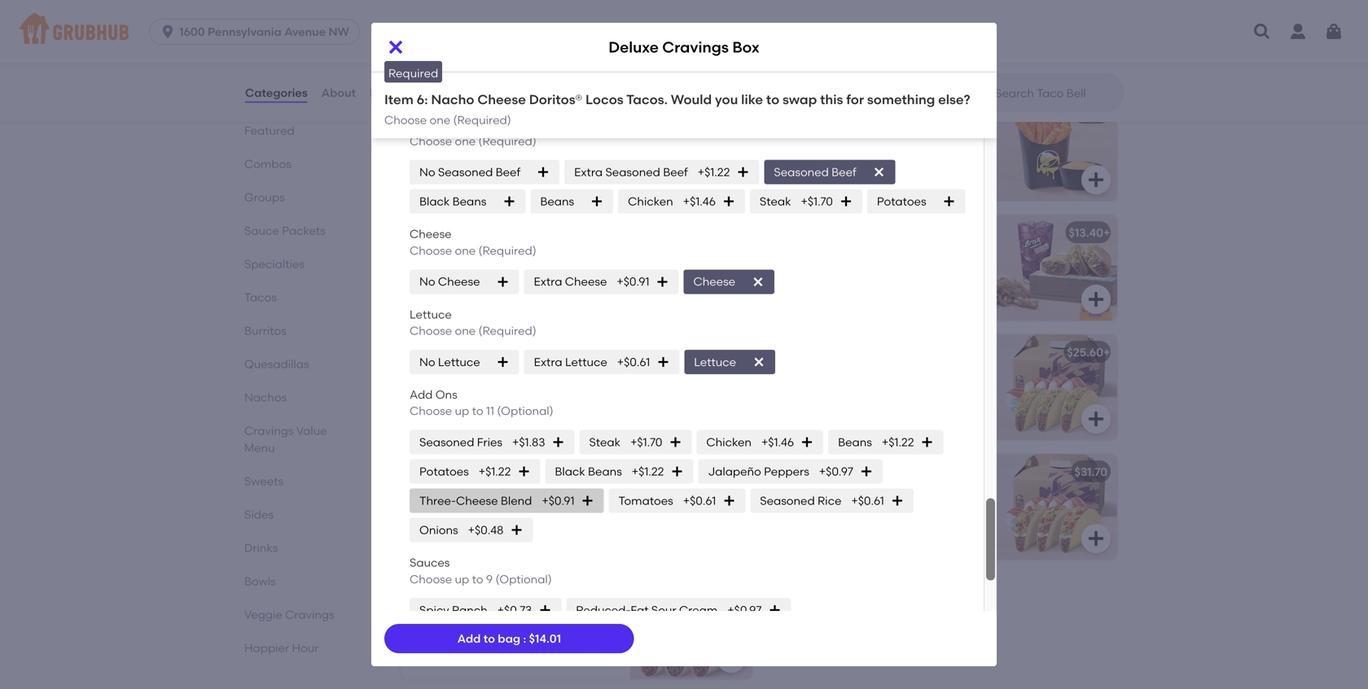 Task type: describe. For each thing, give the bounding box(es) containing it.
the for tacos,
[[883, 369, 901, 383]]

featured
[[244, 124, 295, 138]]

$25.62 +
[[703, 346, 746, 359]]

taco & burrito cravings pack
[[410, 346, 574, 359]]

+$0.91 for three-cheese blend
[[542, 494, 575, 508]]

soft left tacos,
[[876, 385, 898, 399]]

soft down soft taco party pack
[[473, 488, 495, 502]]

1600 pennsylvania avenue nw button
[[149, 19, 366, 45]]

jalapeño
[[708, 465, 761, 479]]

reduced-fat sour cream
[[576, 604, 718, 618]]

$25.60 +
[[1067, 346, 1110, 359]]

menu
[[244, 441, 275, 455]]

item
[[384, 92, 414, 108]]

1 vertical spatial or
[[825, 402, 836, 416]]

(required) inside seasoned beef choose one (required)
[[479, 134, 536, 148]]

soft inside button
[[388, 16, 410, 30]]

1 horizontal spatial deluxe
[[609, 38, 659, 56]]

(optional) inside add ons choose up to 11 (optional)
[[497, 405, 553, 418]]

extra for extra seasoned beef
[[574, 165, 603, 179]]

reviews button
[[369, 64, 416, 122]]

cheese inside cheese choose one (required)
[[410, 227, 452, 241]]

taco up three-
[[436, 465, 463, 479]]

1 horizontal spatial box
[[732, 38, 760, 56]]

locos inside nacho cheese doritos® locos tacos button
[[520, 79, 553, 92]]

soft down taco party pack
[[839, 402, 861, 416]]

veggie
[[244, 608, 282, 622]]

fries down the 11
[[477, 436, 503, 449]]

taco inside button
[[412, 16, 439, 30]]

+$1.22 for black beans
[[632, 465, 664, 479]]

$26.82
[[707, 465, 743, 479]]

pack up includes 4 crunchy tacos and 4 beefy 5-layer burritos
[[546, 346, 574, 359]]

$4.01 +
[[1076, 106, 1110, 120]]

nacho inside crispy nacho fries and nacho cheese sauce to dip.
[[448, 129, 485, 143]]

0 horizontal spatial steak
[[589, 436, 621, 449]]

to left bag
[[484, 632, 495, 646]]

and inside golden, crisp nacho fries seasoned with bold mexican spices and nacho cheese sauce for dipping.
[[915, 146, 937, 160]]

one inside "item 6: nacho cheese doritos® locos tacos. would you like to swap this for something else? choose one (required)"
[[430, 113, 451, 127]]

taco inside your choice of 12 of the following tacos: crunchy or soft tacos, crunchy or soft taco supremes®.
[[864, 402, 891, 416]]

choose inside sauces choose up to 9 (optional)
[[410, 573, 452, 587]]

hour
[[292, 642, 319, 656]]

svg image inside main navigation navigation
[[1253, 22, 1272, 42]]

+$0.97 for jalapeño peppers
[[819, 465, 853, 479]]

nacho inside crispy nacho fries and nacho cheese sauce to dip.
[[541, 129, 576, 143]]

$25.62
[[703, 346, 739, 359]]

add for add to bag : $14.01
[[457, 632, 481, 646]]

+$1.22 for potatoes
[[479, 465, 511, 479]]

$5.23
[[709, 106, 739, 120]]

nacho inside golden, crisp nacho fries seasoned with bold mexican spices and nacho cheese sauce for dipping.
[[851, 129, 888, 143]]

6:
[[417, 92, 428, 108]]

cravings up includes 4 crunchy tacos and 4 beefy 5-layer burritos
[[493, 346, 543, 359]]

taco inside 'your choice of 12 of the following tacos: crunchy or soft taco supremes®.'
[[900, 505, 927, 519]]

beefy
[[410, 385, 441, 399]]

pack up your choice of 12 of the following tacos: crunchy or soft tacos, crunchy or soft taco supremes®.
[[838, 346, 866, 359]]

add for add ons choose up to 11 (optional)
[[410, 388, 433, 402]]

spices
[[878, 146, 913, 160]]

for for this
[[846, 92, 864, 108]]

your for your choice of 12 of the following tacos: crunchy or soft taco supremes®.
[[775, 488, 800, 502]]

+ for $25.60
[[1104, 346, 1110, 359]]

5-
[[444, 385, 456, 399]]

one inside the lettuce choose one (required)
[[455, 324, 476, 338]]

your choice of 12 of the following tacos: crunchy or soft tacos, crunchy or soft taco supremes®.
[[775, 369, 957, 416]]

tacos for supreme soft taco party pack
[[497, 608, 530, 622]]

crunchy inside 'your choice of 12 of the following tacos: crunchy or soft taco supremes®.'
[[812, 505, 859, 519]]

mexican
[[829, 146, 875, 160]]

best seller
[[420, 209, 470, 221]]

dip.
[[503, 146, 524, 160]]

1600 pennsylvania avenue nw
[[179, 25, 349, 39]]

pack up supreme®.
[[551, 585, 579, 599]]

supreme for includes
[[410, 585, 461, 599]]

beans up "supreme taco party pack"
[[838, 436, 872, 449]]

locos inside "item 6: nacho cheese doritos® locos tacos. would you like to swap this for something else? choose one (required)"
[[586, 92, 624, 108]]

+$0.73
[[497, 604, 532, 618]]

cheese choose one (required)
[[410, 227, 536, 258]]

seasoned rice
[[760, 494, 842, 508]]

includes 4 crunchy tacos and 4 beefy 5-layer burritos
[[410, 369, 585, 399]]

extra cheese
[[534, 275, 607, 289]]

about button
[[321, 64, 357, 122]]

party up includes 12 soft tacos
[[466, 465, 496, 479]]

cheese inside button
[[428, 79, 470, 92]]

large nacho fries
[[410, 106, 512, 120]]

nacho cheese doritos® locos tacos button
[[371, 55, 997, 117]]

beef down mexican
[[832, 165, 857, 179]]

following for tacos,
[[904, 369, 953, 383]]

up inside add ons choose up to 11 (optional)
[[455, 405, 469, 418]]

seasoned down tacos.
[[606, 165, 660, 179]]

1 vertical spatial black beans
[[555, 465, 622, 479]]

one inside seasoned beef choose one (required)
[[455, 134, 476, 148]]

golden,
[[775, 129, 819, 143]]

no for no seasoned beef
[[419, 165, 435, 179]]

bowls
[[244, 575, 276, 589]]

up inside sauces choose up to 9 (optional)
[[455, 573, 469, 587]]

rice
[[818, 494, 842, 508]]

pack up 'your choice of 12 of the following tacos: crunchy or soft taco supremes®.'
[[891, 465, 919, 479]]

0 horizontal spatial deluxe
[[410, 229, 448, 243]]

onions
[[419, 524, 458, 537]]

1 vertical spatial black
[[555, 465, 585, 479]]

cheese inside "item 6: nacho cheese doritos® locos tacos. would you like to swap this for something else? choose one (required)"
[[478, 92, 526, 108]]

burrito
[[452, 346, 490, 359]]

1600
[[179, 25, 205, 39]]

0 horizontal spatial black beans
[[419, 195, 487, 209]]

beans down the extra seasoned beef
[[540, 195, 574, 209]]

choose inside the lettuce choose one (required)
[[410, 324, 452, 338]]

jalapeño peppers
[[708, 465, 809, 479]]

value
[[296, 424, 327, 438]]

cravings down seller
[[451, 229, 501, 243]]

includes for supreme
[[410, 608, 457, 622]]

1 vertical spatial potatoes
[[419, 465, 469, 479]]

soft inside 'your choice of 12 of the following tacos: crunchy or soft taco supremes®.'
[[876, 505, 898, 519]]

nachos
[[244, 391, 287, 405]]

specialties
[[244, 257, 305, 271]]

avenue
[[284, 25, 326, 39]]

grilled cheese nacho fries - steak image
[[630, 0, 753, 81]]

Search Taco Bell search field
[[994, 86, 1118, 101]]

grilled cheese nacho fries - steak, spicy image
[[995, 0, 1117, 81]]

best
[[420, 209, 441, 221]]

cravings box image
[[995, 215, 1117, 321]]

soft taco party pack image
[[630, 454, 753, 560]]

seasoned for seasoned rice
[[760, 494, 815, 508]]

tacos: for crunchy
[[775, 385, 809, 399]]

12 inside 'your choice of 12 of the following tacos: crunchy or soft taco supremes®.'
[[856, 488, 866, 502]]

$13.40
[[1069, 226, 1104, 240]]

0 horizontal spatial chicken
[[628, 195, 673, 209]]

seasoned beef choose one (required)
[[410, 118, 536, 148]]

+$1.83
[[512, 436, 545, 449]]

includes for soft
[[410, 488, 457, 502]]

+$0.91 for extra cheese
[[617, 275, 650, 289]]

fries up crisp
[[816, 106, 842, 120]]

crisp
[[822, 129, 848, 143]]

large nacho fries image
[[630, 95, 753, 201]]

party up +$0.73
[[518, 585, 548, 599]]

seasoned down crispy nacho fries and nacho cheese sauce to dip.
[[438, 165, 493, 179]]

the for taco
[[883, 488, 901, 502]]

1 vertical spatial chicken
[[706, 436, 752, 449]]

(optional) inside sauces choose up to 9 (optional)
[[496, 573, 552, 587]]

taco up rice
[[828, 465, 855, 479]]

sauce packets
[[244, 224, 326, 238]]

nacho inside golden, crisp nacho fries seasoned with bold mexican spices and nacho cheese sauce for dipping.
[[940, 146, 975, 160]]

with
[[775, 146, 799, 160]]

nacho fries
[[775, 106, 842, 120]]

0 horizontal spatial box
[[504, 229, 525, 243]]

sweets
[[244, 475, 284, 489]]

add to bag : $14.01
[[457, 632, 561, 646]]

you
[[715, 92, 738, 108]]

+$0.61 for tomatoes
[[683, 494, 716, 508]]

soft up three-
[[410, 465, 433, 479]]

0 horizontal spatial +$1.70
[[630, 436, 662, 449]]

tacos down specialties
[[244, 291, 277, 305]]

pennsylvania
[[208, 25, 282, 39]]

doritos® inside button
[[472, 79, 518, 92]]

cheese inside golden, crisp nacho fries seasoned with bold mexican spices and nacho cheese sauce for dipping.
[[775, 162, 815, 176]]

quesadillas
[[244, 358, 309, 371]]

pack up blend
[[498, 465, 527, 479]]

party up your choice of 12 of the following tacos: crunchy or soft tacos, crunchy or soft taco supremes®.
[[805, 346, 835, 359]]

0 vertical spatial steak
[[760, 195, 791, 209]]

supreme taco party pack
[[775, 465, 919, 479]]

includes for taco
[[410, 369, 457, 383]]

lettuce inside the lettuce choose one (required)
[[410, 308, 452, 322]]

no lettuce
[[419, 355, 480, 369]]

seasoned fries
[[419, 436, 503, 449]]

+ for $13.40
[[1104, 226, 1110, 240]]

tacos for taco & burrito cravings pack
[[518, 369, 551, 383]]

no seasoned beef
[[419, 165, 521, 179]]

$4.01
[[1076, 106, 1104, 120]]

extra seasoned beef
[[574, 165, 688, 179]]

sauces choose up to 9 (optional)
[[410, 556, 552, 587]]

extra for extra cheese
[[534, 275, 562, 289]]

+ for $25.62
[[739, 346, 746, 359]]

supreme for your
[[775, 465, 825, 479]]

taco up +$0.73
[[488, 585, 516, 599]]

9
[[486, 573, 493, 587]]

+$1.22 for beans
[[882, 436, 914, 449]]

else?
[[938, 92, 970, 108]]

or for supremes®.
[[862, 505, 873, 519]]

soft left 9
[[463, 585, 486, 599]]

nw
[[329, 25, 349, 39]]

like
[[741, 92, 763, 108]]

0 vertical spatial potatoes
[[877, 195, 926, 209]]

deluxe cravings box image
[[630, 215, 753, 321]]

would
[[671, 92, 712, 108]]

and inside includes 4 crunchy tacos and 4 beefy 5-layer burritos
[[553, 369, 575, 383]]

nacho inside button
[[388, 79, 425, 92]]

search icon image
[[969, 83, 989, 103]]

soft taco
[[388, 16, 439, 30]]

0 horizontal spatial +$1.46
[[683, 195, 716, 209]]

spicy
[[419, 604, 449, 618]]

fries down nacho cheese doritos® locos tacos
[[486, 106, 512, 120]]



Task type: vqa. For each thing, say whether or not it's contained in the screenshot.
No Cheese in the top of the page
yes



Task type: locate. For each thing, give the bounding box(es) containing it.
steak up tomatoes
[[589, 436, 621, 449]]

one up crispy
[[430, 113, 451, 127]]

beef inside seasoned beef choose one (required)
[[467, 118, 492, 132]]

chicken down the extra seasoned beef
[[628, 195, 673, 209]]

cheese down with
[[775, 162, 815, 176]]

12 inside your choice of 12 of the following tacos: crunchy or soft tacos, crunchy or soft taco supremes®.
[[856, 369, 866, 383]]

0 horizontal spatial add
[[410, 388, 433, 402]]

1 horizontal spatial +$1.70
[[801, 195, 833, 209]]

supremes®. down seasoned rice
[[775, 521, 839, 535]]

tacos down taco & burrito cravings pack
[[518, 369, 551, 383]]

1 horizontal spatial 4
[[578, 369, 585, 383]]

0 vertical spatial +$0.97
[[819, 465, 853, 479]]

0 vertical spatial nacho
[[541, 129, 576, 143]]

1 vertical spatial the
[[883, 488, 901, 502]]

(required)
[[453, 113, 511, 127], [479, 134, 536, 148], [479, 244, 536, 258], [479, 324, 536, 338]]

0 vertical spatial box
[[732, 38, 760, 56]]

1 horizontal spatial cheese
[[775, 162, 815, 176]]

add down ranch
[[457, 632, 481, 646]]

taco left &
[[410, 346, 438, 359]]

0 vertical spatial the
[[883, 369, 901, 383]]

crispy nacho fries and nacho cheese sauce to dip.
[[410, 129, 576, 160]]

includes up beefy
[[410, 369, 457, 383]]

tomatoes
[[619, 494, 673, 508]]

1 horizontal spatial black
[[555, 465, 585, 479]]

cheese inside crispy nacho fries and nacho cheese sauce to dip.
[[410, 146, 450, 160]]

seasoned beef
[[774, 165, 857, 179]]

1 vertical spatial box
[[504, 229, 525, 243]]

deluxe cravings box down seller
[[410, 229, 525, 243]]

no for no lettuce
[[419, 355, 435, 369]]

taco & burrito cravings pack image
[[630, 335, 753, 440]]

deluxe down best
[[410, 229, 448, 243]]

1 horizontal spatial nacho
[[940, 146, 975, 160]]

following inside your choice of 12 of the following tacos: crunchy or soft tacos, crunchy or soft taco supremes®.
[[904, 369, 953, 383]]

supremes®. inside 'your choice of 12 of the following tacos: crunchy or soft taco supremes®.'
[[775, 521, 839, 535]]

0 vertical spatial includes
[[410, 369, 457, 383]]

the inside your choice of 12 of the following tacos: crunchy or soft tacos, crunchy or soft taco supremes®.
[[883, 369, 901, 383]]

bold
[[801, 146, 826, 160]]

one
[[430, 113, 451, 127], [455, 134, 476, 148], [455, 244, 476, 258], [455, 324, 476, 338]]

includes
[[410, 369, 457, 383], [410, 488, 457, 502], [410, 608, 457, 622]]

0 horizontal spatial locos
[[520, 79, 553, 92]]

+$1.22
[[698, 165, 730, 179], [882, 436, 914, 449], [479, 465, 511, 479], [632, 465, 664, 479]]

1 vertical spatial supreme
[[410, 585, 461, 599]]

includes 12 soft tacos
[[410, 488, 530, 502]]

pack
[[546, 346, 574, 359], [838, 346, 866, 359], [498, 465, 527, 479], [891, 465, 919, 479], [551, 585, 579, 599]]

2 the from the top
[[883, 488, 901, 502]]

1 vertical spatial supremes®.
[[775, 521, 839, 535]]

nacho
[[388, 79, 425, 92], [431, 92, 474, 108], [446, 106, 483, 120], [775, 106, 813, 120], [448, 129, 485, 143], [851, 129, 888, 143]]

soft taco button
[[371, 0, 997, 54]]

1 your from the top
[[775, 369, 800, 383]]

supreme soft taco party pack image
[[630, 574, 753, 680]]

sauce down mexican
[[818, 162, 851, 176]]

supreme®.
[[532, 608, 590, 622]]

0 horizontal spatial potatoes
[[419, 465, 469, 479]]

0 horizontal spatial cheese
[[410, 146, 450, 160]]

and inside crispy nacho fries and nacho cheese sauce to dip.
[[516, 129, 538, 143]]

12 down taco party pack
[[856, 369, 866, 383]]

+$1.22 down $5.23
[[698, 165, 730, 179]]

add left ons
[[410, 388, 433, 402]]

ons
[[436, 388, 457, 402]]

chicken
[[628, 195, 673, 209], [706, 436, 752, 449]]

seasoned down the peppers
[[760, 494, 815, 508]]

to
[[766, 92, 780, 108], [489, 146, 500, 160], [472, 405, 483, 418], [472, 573, 483, 587], [484, 632, 495, 646]]

:
[[523, 632, 526, 646]]

burritos inside includes 4 crunchy tacos and 4 beefy 5-layer burritos
[[486, 385, 528, 399]]

choose down sauces
[[410, 573, 452, 587]]

$31.70
[[1075, 465, 1108, 479]]

to left dip.
[[489, 146, 500, 160]]

1 tacos: from the top
[[775, 385, 809, 399]]

seasoned for seasoned beef choose one (required)
[[410, 118, 465, 132]]

0 horizontal spatial +$0.97
[[728, 604, 762, 618]]

0 horizontal spatial 4
[[459, 369, 466, 383]]

1 vertical spatial +$0.97
[[728, 604, 762, 618]]

choose inside add ons choose up to 11 (optional)
[[410, 405, 452, 418]]

+$0.97 for reduced-fat sour cream
[[728, 604, 762, 618]]

three-
[[419, 494, 456, 508]]

your inside 'your choice of 12 of the following tacos: crunchy or soft taco supremes®.'
[[775, 488, 800, 502]]

following for taco
[[904, 488, 953, 502]]

1 up from the top
[[455, 405, 469, 418]]

extra for extra lettuce
[[534, 355, 562, 369]]

choose inside "item 6: nacho cheese doritos® locos tacos. would you like to swap this for something else? choose one (required)"
[[384, 113, 427, 127]]

12 right spicy
[[459, 608, 470, 622]]

0 vertical spatial add
[[410, 388, 433, 402]]

tacos: down taco party pack
[[775, 385, 809, 399]]

your inside your choice of 12 of the following tacos: crunchy or soft tacos, crunchy or soft taco supremes®.
[[775, 369, 800, 383]]

1 horizontal spatial doritos®
[[529, 92, 582, 108]]

one down large nacho fries
[[455, 134, 476, 148]]

(optional) up +$1.83
[[497, 405, 553, 418]]

one inside cheese choose one (required)
[[455, 244, 476, 258]]

taco
[[412, 16, 439, 30], [410, 346, 438, 359], [775, 346, 803, 359], [864, 402, 891, 416], [436, 465, 463, 479], [828, 465, 855, 479], [900, 505, 927, 519], [488, 585, 516, 599]]

1 choice from the top
[[802, 369, 840, 383]]

add ons choose up to 11 (optional)
[[410, 388, 553, 418]]

2 choice from the top
[[802, 488, 840, 502]]

+$0.61 down $26.82
[[683, 494, 716, 508]]

to left 9
[[472, 573, 483, 587]]

$13.40 +
[[1069, 226, 1110, 240]]

(required) up no cheese
[[479, 244, 536, 258]]

0 vertical spatial supreme
[[775, 465, 825, 479]]

2 tacos: from the top
[[775, 505, 809, 519]]

seasoned for seasoned fries
[[419, 436, 474, 449]]

taco right $25.62 +
[[775, 346, 803, 359]]

choose down best
[[410, 244, 452, 258]]

the inside 'your choice of 12 of the following tacos: crunchy or soft taco supremes®.'
[[883, 488, 901, 502]]

for right "this"
[[846, 92, 864, 108]]

your down taco party pack
[[775, 369, 800, 383]]

1 horizontal spatial sauce
[[818, 162, 851, 176]]

1 horizontal spatial +$0.61
[[683, 494, 716, 508]]

seasoned down bold
[[774, 165, 829, 179]]

svg image inside 1600 pennsylvania avenue nw button
[[160, 24, 176, 40]]

happier
[[244, 642, 289, 656]]

box down no seasoned beef
[[504, 229, 525, 243]]

0 horizontal spatial +$0.91
[[542, 494, 575, 508]]

following inside 'your choice of 12 of the following tacos: crunchy or soft taco supremes®.'
[[904, 488, 953, 502]]

2 horizontal spatial and
[[915, 146, 937, 160]]

+$0.61 for seasoned rice
[[851, 494, 884, 508]]

1 vertical spatial nacho
[[940, 146, 975, 160]]

following
[[904, 369, 953, 383], [904, 488, 953, 502]]

three-cheese blend
[[419, 494, 532, 508]]

1 vertical spatial burritos
[[486, 385, 528, 399]]

or left tacos,
[[862, 385, 873, 399]]

0 horizontal spatial sauce
[[453, 146, 486, 160]]

supremes®. inside your choice of 12 of the following tacos: crunchy or soft tacos, crunchy or soft taco supremes®.
[[893, 402, 957, 416]]

includes down sauces
[[410, 608, 457, 622]]

soft down "supreme soft taco party pack"
[[473, 608, 495, 622]]

0 vertical spatial choice
[[802, 369, 840, 383]]

2 your from the top
[[775, 488, 800, 502]]

and up dip.
[[516, 129, 538, 143]]

0 vertical spatial +$1.70
[[801, 195, 833, 209]]

extra lettuce
[[534, 355, 607, 369]]

1 horizontal spatial deluxe cravings box
[[609, 38, 760, 56]]

2 vertical spatial or
[[862, 505, 873, 519]]

up left 9
[[455, 573, 469, 587]]

locos
[[520, 79, 553, 92], [586, 92, 624, 108]]

your for your choice of 12 of the following tacos: crunchy or soft tacos, crunchy or soft taco supremes®.
[[775, 369, 800, 383]]

(optional) up +$0.73
[[496, 573, 552, 587]]

supremes®.
[[893, 402, 957, 416], [775, 521, 839, 535]]

1 4 from the left
[[459, 369, 466, 383]]

sides
[[244, 508, 274, 522]]

fries inside golden, crisp nacho fries seasoned with bold mexican spices and nacho cheese sauce for dipping.
[[891, 129, 916, 143]]

tacos inside includes 4 crunchy tacos and 4 beefy 5-layer burritos
[[518, 369, 551, 383]]

0 vertical spatial extra
[[574, 165, 603, 179]]

choose up &
[[410, 324, 452, 338]]

0 vertical spatial and
[[516, 129, 538, 143]]

0 vertical spatial following
[[904, 369, 953, 383]]

0 vertical spatial +$1.46
[[683, 195, 716, 209]]

1 the from the top
[[883, 369, 901, 383]]

3 no from the top
[[419, 355, 435, 369]]

this
[[820, 92, 843, 108]]

ranch
[[452, 604, 488, 618]]

up
[[455, 405, 469, 418], [455, 573, 469, 587]]

groups
[[244, 191, 285, 204]]

locos left tacos.
[[586, 92, 624, 108]]

fries inside crispy nacho fries and nacho cheese sauce to dip.
[[488, 129, 514, 143]]

spicy ranch
[[419, 604, 488, 618]]

1 following from the top
[[904, 369, 953, 383]]

+$0.48
[[468, 524, 504, 537]]

1 vertical spatial deluxe cravings box
[[410, 229, 525, 243]]

1 no from the top
[[419, 165, 435, 179]]

potatoes up three-
[[419, 465, 469, 479]]

0 vertical spatial tacos:
[[775, 385, 809, 399]]

nacho inside "item 6: nacho cheese doritos® locos tacos. would you like to swap this for something else? choose one (required)"
[[431, 92, 474, 108]]

to inside sauces choose up to 9 (optional)
[[472, 573, 483, 587]]

item 6: nacho cheese doritos® locos tacos. would you like to swap this for something else? choose one (required)
[[384, 92, 970, 127]]

cravings up menu
[[244, 424, 294, 438]]

1 vertical spatial cheese
[[775, 162, 815, 176]]

+ for $4.01
[[1104, 106, 1110, 120]]

cheese down crispy
[[410, 146, 450, 160]]

black beans up seller
[[419, 195, 487, 209]]

0 vertical spatial chicken
[[628, 195, 673, 209]]

1 vertical spatial and
[[915, 146, 937, 160]]

cravings up would
[[662, 38, 729, 56]]

1 vertical spatial for
[[854, 162, 869, 176]]

0 vertical spatial sauce
[[453, 146, 486, 160]]

&
[[441, 346, 449, 359]]

black beans
[[419, 195, 487, 209], [555, 465, 622, 479]]

party
[[805, 346, 835, 359], [466, 465, 496, 479], [858, 465, 888, 479], [518, 585, 548, 599]]

0 horizontal spatial deluxe cravings box
[[410, 229, 525, 243]]

taco up required
[[412, 16, 439, 30]]

1 vertical spatial no
[[419, 275, 435, 289]]

or right rice
[[862, 505, 873, 519]]

packets
[[282, 224, 326, 238]]

to inside crispy nacho fries and nacho cheese sauce to dip.
[[489, 146, 500, 160]]

the up tacos,
[[883, 369, 901, 383]]

to inside add ons choose up to 11 (optional)
[[472, 405, 483, 418]]

sauces
[[410, 556, 450, 570]]

seasoned
[[410, 118, 465, 132], [438, 165, 493, 179], [606, 165, 660, 179], [774, 165, 829, 179], [419, 436, 474, 449], [760, 494, 815, 508]]

+$0.97 up rice
[[819, 465, 853, 479]]

0 vertical spatial no
[[419, 165, 435, 179]]

$25.60
[[1067, 346, 1104, 359]]

taco party pack image
[[995, 335, 1117, 440]]

layer
[[456, 385, 483, 399]]

1 vertical spatial steak
[[589, 436, 621, 449]]

choice for crunchy
[[802, 369, 840, 383]]

choose inside cheese choose one (required)
[[410, 244, 452, 258]]

box up like
[[732, 38, 760, 56]]

+$1.22 up tomatoes
[[632, 465, 664, 479]]

2 4 from the left
[[578, 369, 585, 383]]

+$0.61 right extra lettuce
[[617, 355, 650, 369]]

1 horizontal spatial black beans
[[555, 465, 622, 479]]

bag
[[498, 632, 520, 646]]

combos
[[244, 157, 291, 171]]

the down "supreme taco party pack"
[[883, 488, 901, 502]]

0 vertical spatial burritos
[[244, 324, 287, 338]]

0 horizontal spatial supreme
[[410, 585, 461, 599]]

black beans up tomatoes
[[555, 465, 622, 479]]

svg image
[[1253, 22, 1272, 42], [386, 37, 406, 57], [722, 50, 741, 70], [1086, 50, 1106, 70], [537, 166, 550, 179], [737, 166, 750, 179], [873, 166, 886, 179], [722, 170, 741, 190], [722, 195, 735, 208], [840, 195, 853, 208], [496, 276, 509, 289], [752, 276, 765, 289], [722, 290, 741, 309], [497, 356, 510, 369], [657, 356, 670, 369], [552, 436, 565, 449], [669, 436, 682, 449], [801, 436, 814, 449], [517, 465, 531, 478], [671, 465, 684, 478], [723, 495, 736, 508], [891, 495, 904, 508], [510, 524, 523, 537], [768, 604, 781, 617]]

choice down taco party pack
[[802, 369, 840, 383]]

tacos up +$0.48
[[497, 488, 530, 502]]

+$1.22 for extra seasoned beef
[[698, 165, 730, 179]]

cravings
[[662, 38, 729, 56], [451, 229, 501, 243], [493, 346, 543, 359], [244, 424, 294, 438], [285, 608, 334, 622]]

2 vertical spatial extra
[[534, 355, 562, 369]]

+$1.70 down seasoned beef
[[801, 195, 833, 209]]

includes up onions
[[410, 488, 457, 502]]

to left the 11
[[472, 405, 483, 418]]

0 vertical spatial (optional)
[[497, 405, 553, 418]]

beef down "item 6: nacho cheese doritos® locos tacos. would you like to swap this for something else? choose one (required)" on the top of page
[[663, 165, 688, 179]]

crispy
[[410, 129, 445, 143]]

cravings inside cravings value menu
[[244, 424, 294, 438]]

supreme soft taco party pack
[[410, 585, 579, 599]]

soft down "supreme taco party pack"
[[876, 505, 898, 519]]

1 vertical spatial sauce
[[818, 162, 851, 176]]

1 horizontal spatial add
[[457, 632, 481, 646]]

1 vertical spatial your
[[775, 488, 800, 502]]

or for crunchy
[[862, 385, 873, 399]]

choose inside seasoned beef choose one (required)
[[410, 134, 452, 148]]

2 includes from the top
[[410, 488, 457, 502]]

0 horizontal spatial doritos®
[[472, 79, 518, 92]]

tacos,
[[900, 385, 936, 399]]

dipping.
[[872, 162, 917, 176]]

no for no cheese
[[419, 275, 435, 289]]

+$1.70 up tomatoes
[[630, 436, 662, 449]]

0 vertical spatial up
[[455, 405, 469, 418]]

(required) up crispy nacho fries and nacho cheese sauce to dip.
[[453, 113, 511, 127]]

sauce
[[244, 224, 279, 238]]

sour
[[651, 604, 676, 618]]

large
[[410, 106, 443, 120]]

+$1.46 up the peppers
[[761, 436, 794, 449]]

beef down dip.
[[496, 165, 521, 179]]

party up 'your choice of 12 of the following tacos: crunchy or soft taco supremes®.'
[[858, 465, 888, 479]]

0 vertical spatial or
[[862, 385, 873, 399]]

cravings value menu
[[244, 424, 327, 455]]

peppers
[[764, 465, 809, 479]]

supremes®. down tacos,
[[893, 402, 957, 416]]

choice inside your choice of 12 of the following tacos: crunchy or soft tacos, crunchy or soft taco supremes®.
[[802, 369, 840, 383]]

0 vertical spatial black
[[419, 195, 450, 209]]

happier hour
[[244, 642, 319, 656]]

0 vertical spatial deluxe cravings box
[[609, 38, 760, 56]]

no
[[419, 165, 435, 179], [419, 275, 435, 289], [419, 355, 435, 369]]

tacos: inside your choice of 12 of the following tacos: crunchy or soft tacos, crunchy or soft taco supremes®.
[[775, 385, 809, 399]]

or inside 'your choice of 12 of the following tacos: crunchy or soft taco supremes®.'
[[862, 505, 873, 519]]

and down seasoned
[[915, 146, 937, 160]]

add inside add ons choose up to 11 (optional)
[[410, 388, 433, 402]]

choose
[[384, 113, 427, 127], [410, 134, 452, 148], [410, 244, 452, 258], [410, 324, 452, 338], [410, 405, 452, 418], [410, 573, 452, 587]]

seasoned
[[919, 129, 973, 143]]

tacos:
[[775, 385, 809, 399], [775, 505, 809, 519]]

1 horizontal spatial and
[[553, 369, 575, 383]]

for inside golden, crisp nacho fries seasoned with bold mexican spices and nacho cheese sauce for dipping.
[[854, 162, 869, 176]]

lettuce
[[410, 308, 452, 322], [438, 355, 480, 369], [565, 355, 607, 369], [694, 355, 736, 369]]

svg image
[[1324, 22, 1344, 42], [160, 24, 176, 40], [1086, 170, 1106, 190], [503, 195, 516, 208], [591, 195, 604, 208], [943, 195, 956, 208], [656, 276, 669, 289], [1086, 290, 1106, 309], [753, 356, 766, 369], [1086, 410, 1106, 429], [921, 436, 934, 449], [860, 465, 873, 478], [581, 495, 594, 508], [1086, 529, 1106, 549], [539, 604, 552, 617], [722, 649, 741, 669]]

includes 12 soft tacos supreme®.
[[410, 608, 590, 622]]

1 includes from the top
[[410, 369, 457, 383]]

seasoned inside seasoned beef choose one (required)
[[410, 118, 465, 132]]

nacho fries image
[[995, 95, 1117, 201]]

1 vertical spatial following
[[904, 488, 953, 502]]

2 horizontal spatial +$0.61
[[851, 494, 884, 508]]

something
[[867, 92, 935, 108]]

main navigation navigation
[[0, 0, 1368, 64]]

1 horizontal spatial +$1.46
[[761, 436, 794, 449]]

tacos: for supremes®.
[[775, 505, 809, 519]]

2 following from the top
[[904, 488, 953, 502]]

2 no from the top
[[419, 275, 435, 289]]

choice for supremes®.
[[802, 488, 840, 502]]

choose down beefy
[[410, 405, 452, 418]]

1 horizontal spatial potatoes
[[877, 195, 926, 209]]

includes inside includes 4 crunchy tacos and 4 beefy 5-layer burritos
[[410, 369, 457, 383]]

11
[[486, 405, 494, 418]]

one up no cheese
[[455, 244, 476, 258]]

tacos: left rice
[[775, 505, 809, 519]]

1 horizontal spatial +$0.91
[[617, 275, 650, 289]]

sauce up no seasoned beef
[[453, 146, 486, 160]]

cravings up hour
[[285, 608, 334, 622]]

golden, crisp nacho fries seasoned with bold mexican spices and nacho cheese sauce for dipping.
[[775, 129, 975, 176]]

+
[[1104, 106, 1110, 120], [1104, 226, 1110, 240], [739, 346, 746, 359], [1104, 346, 1110, 359]]

for for sauce
[[854, 162, 869, 176]]

0 horizontal spatial supremes®.
[[775, 521, 839, 535]]

1 vertical spatial deluxe
[[410, 229, 448, 243]]

for inside "item 6: nacho cheese doritos® locos tacos. would you like to swap this for something else? choose one (required)"
[[846, 92, 864, 108]]

+$0.61 for extra lettuce
[[617, 355, 650, 369]]

supreme taco party pack image
[[995, 454, 1117, 560]]

sauce inside golden, crisp nacho fries seasoned with bold mexican spices and nacho cheese sauce for dipping.
[[818, 162, 851, 176]]

1 vertical spatial add
[[457, 632, 481, 646]]

crunchy inside includes 4 crunchy tacos and 4 beefy 5-layer burritos
[[469, 369, 516, 383]]

burritos
[[244, 324, 287, 338], [486, 385, 528, 399]]

seller
[[443, 209, 470, 221]]

sauce
[[453, 146, 486, 160], [818, 162, 851, 176]]

add
[[410, 388, 433, 402], [457, 632, 481, 646]]

up down the layer
[[455, 405, 469, 418]]

supreme up spicy
[[410, 585, 461, 599]]

seasoned for seasoned beef
[[774, 165, 829, 179]]

and
[[516, 129, 538, 143], [915, 146, 937, 160], [553, 369, 575, 383]]

0 horizontal spatial burritos
[[244, 324, 287, 338]]

beans up seller
[[453, 195, 487, 209]]

1 vertical spatial +$1.46
[[761, 436, 794, 449]]

nacho cheese doritos® locos tacos
[[388, 79, 588, 92]]

doritos® inside "item 6: nacho cheese doritos® locos tacos. would you like to swap this for something else? choose one (required)"
[[529, 92, 582, 108]]

your choice of 12 of the following tacos: crunchy or soft taco supremes®.
[[775, 488, 953, 535]]

0 vertical spatial cheese
[[410, 146, 450, 160]]

(required) inside cheese choose one (required)
[[479, 244, 536, 258]]

beans up tomatoes
[[588, 465, 622, 479]]

3 includes from the top
[[410, 608, 457, 622]]

1 horizontal spatial locos
[[586, 92, 624, 108]]

choose down item
[[384, 113, 427, 127]]

2 up from the top
[[455, 573, 469, 587]]

0 vertical spatial black beans
[[419, 195, 487, 209]]

no down crispy
[[419, 165, 435, 179]]

potatoes down "dipping."
[[877, 195, 926, 209]]

1 vertical spatial choice
[[802, 488, 840, 502]]

+$0.97 down $32.92
[[728, 604, 762, 618]]

2 vertical spatial includes
[[410, 608, 457, 622]]

tacos: inside 'your choice of 12 of the following tacos: crunchy or soft taco supremes®.'
[[775, 505, 809, 519]]

0 horizontal spatial black
[[419, 195, 450, 209]]

choice inside 'your choice of 12 of the following tacos: crunchy or soft taco supremes®.'
[[802, 488, 840, 502]]

1 vertical spatial includes
[[410, 488, 457, 502]]

1 horizontal spatial steak
[[760, 195, 791, 209]]

1 vertical spatial up
[[455, 573, 469, 587]]

1 horizontal spatial supremes®.
[[893, 402, 957, 416]]

tacos inside button
[[555, 79, 588, 92]]

+$0.61 down "supreme taco party pack"
[[851, 494, 884, 508]]

(required) inside the lettuce choose one (required)
[[479, 324, 536, 338]]

2 vertical spatial no
[[419, 355, 435, 369]]

0 vertical spatial deluxe
[[609, 38, 659, 56]]

12 down soft taco party pack
[[459, 488, 470, 502]]

(required) inside "item 6: nacho cheese doritos® locos tacos. would you like to swap this for something else? choose one (required)"
[[453, 113, 511, 127]]

sauce inside crispy nacho fries and nacho cheese sauce to dip.
[[453, 146, 486, 160]]

tacos for soft taco party pack
[[497, 488, 530, 502]]

0 vertical spatial +$0.91
[[617, 275, 650, 289]]

1 horizontal spatial chicken
[[706, 436, 752, 449]]

1 horizontal spatial supreme
[[775, 465, 825, 479]]

to inside "item 6: nacho cheese doritos® locos tacos. would you like to swap this for something else? choose one (required)"
[[766, 92, 780, 108]]



